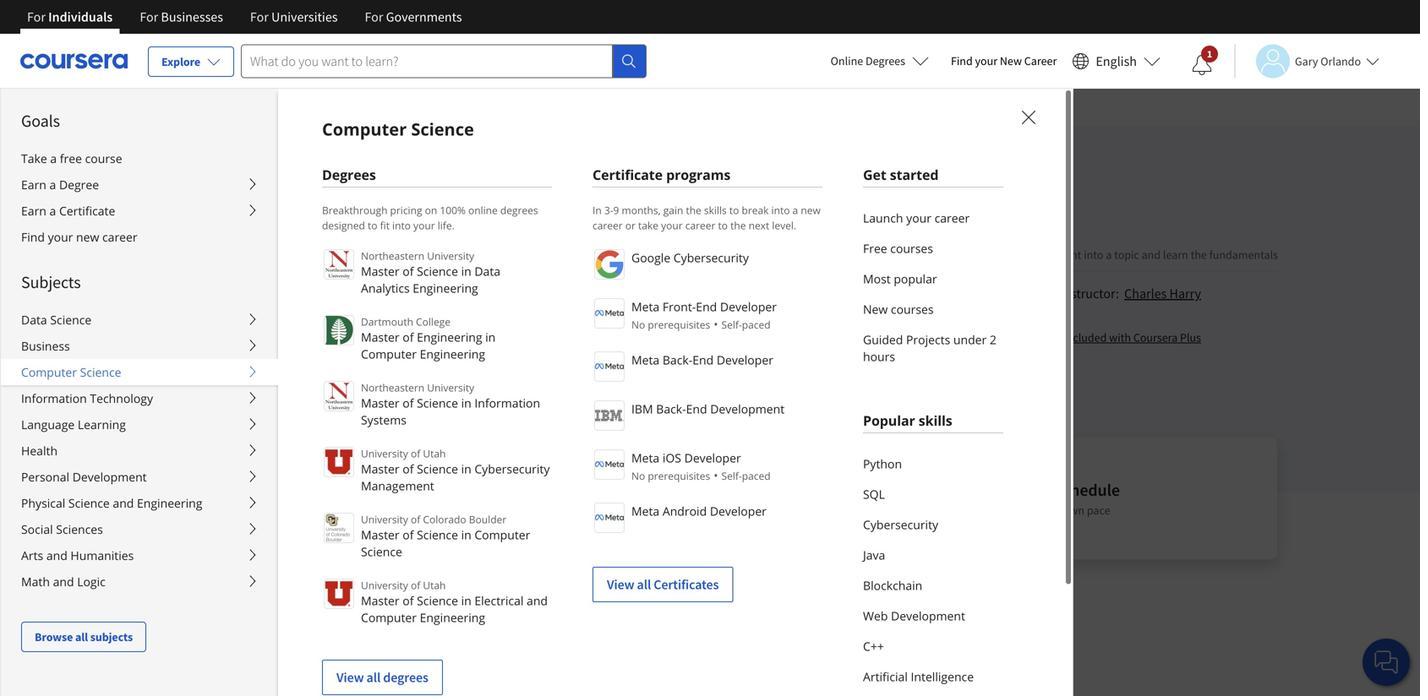 Task type: locate. For each thing, give the bounding box(es) containing it.
for left governments
[[365, 8, 383, 25]]

3 for from the left
[[250, 8, 269, 25]]

cybersecurity inside university of utah master of science in cybersecurity management
[[474, 461, 550, 477]]

blockchain
[[863, 578, 922, 594]]

life.
[[438, 219, 455, 232]]

course gain insight into a topic and learn the fundamentals
[[1023, 221, 1278, 262]]

0 horizontal spatial view
[[336, 669, 364, 686]]

coursera image
[[20, 48, 128, 75]]

view for certificate programs
[[607, 576, 634, 593]]

master up view all degrees
[[361, 593, 399, 609]]

end down google cybersecurity link
[[696, 299, 717, 315]]

0 horizontal spatial skills
[[704, 203, 727, 217]]

career inside the launch your career "link"
[[935, 210, 970, 226]]

1 horizontal spatial for
[[369, 217, 415, 264]]

• inside meta ios developer no prerequisites • self-paced
[[714, 467, 718, 483]]

partnername logo image for meta back-end developer
[[594, 352, 625, 382]]

necessary
[[574, 503, 623, 518]]

1 vertical spatial end
[[692, 352, 714, 368]]

development for personal development
[[72, 469, 147, 485]]

1 vertical spatial development
[[72, 469, 147, 485]]

northeastern university  logo image
[[324, 249, 354, 280], [324, 381, 354, 412]]

2 vertical spatial development
[[891, 608, 965, 624]]

2 vertical spatial hours
[[767, 503, 795, 518]]

earn inside dropdown button
[[21, 177, 46, 193]]

earn down the earn a degree
[[21, 203, 46, 219]]

1 earn from the top
[[21, 177, 46, 193]]

1 vertical spatial list
[[863, 449, 1003, 697]]

meta left ios
[[631, 450, 660, 466]]

0 vertical spatial earn
[[21, 177, 46, 193]]

courses up 'popular'
[[890, 240, 933, 257]]

end
[[696, 299, 717, 315], [692, 352, 714, 368], [686, 401, 707, 417]]

engineering inside physical science and engineering dropdown button
[[137, 495, 202, 511]]

social sciences button
[[1, 516, 278, 543]]

find left career
[[951, 53, 973, 68]]

university of utah logo image up (1,170 reviews)
[[324, 447, 354, 478]]

hours down guided
[[863, 349, 895, 365]]

in up university of utah master of science in cybersecurity management
[[461, 395, 471, 411]]

projects
[[906, 332, 950, 348]]

1 horizontal spatial data
[[474, 263, 500, 279]]

for inside enroll for free starts dec 14
[[207, 335, 224, 352]]

2 self- from the top
[[721, 469, 742, 483]]

in up the boulder
[[461, 461, 471, 477]]

physical
[[21, 495, 65, 511]]

courses down 'popular'
[[891, 301, 934, 317]]

end inside meta front-end developer no prerequisites • self-paced
[[696, 299, 717, 315]]

into inside breakthrough pricing on 100% online degrees designed to fit into your life.
[[392, 219, 411, 232]]

0 horizontal spatial degrees
[[383, 669, 428, 686]]

partnername logo image inside ibm back-end development link
[[594, 401, 625, 431]]

2 prerequisites from the top
[[648, 469, 710, 483]]

2 horizontal spatial development
[[891, 608, 965, 624]]

2 university of utah logo image from the top
[[324, 579, 354, 609]]

no left previous
[[456, 503, 470, 518]]

0 horizontal spatial free
[[227, 335, 252, 352]]

1 horizontal spatial degrees
[[500, 203, 538, 217]]

into
[[771, 203, 790, 217], [392, 219, 411, 232], [1084, 247, 1103, 262]]

hours up week
[[784, 480, 825, 501]]

meta left android
[[631, 503, 660, 519]]

2
[[990, 332, 996, 348]]

0 vertical spatial no
[[631, 318, 645, 332]]

1 vertical spatial available
[[359, 343, 404, 359]]

new down earn a certificate
[[76, 229, 99, 245]]

1 vertical spatial degrees
[[383, 669, 428, 686]]

master down dartmouth
[[361, 329, 399, 345]]

self- inside meta ios developer no prerequisites • self-paced
[[721, 469, 742, 483]]

for for enroll
[[207, 335, 224, 352]]

1 horizontal spatial development
[[710, 401, 785, 417]]

information
[[21, 391, 87, 407], [474, 395, 540, 411]]

0 horizontal spatial the
[[686, 203, 701, 217]]

1 vertical spatial prerequisites
[[648, 469, 710, 483]]

not
[[525, 278, 544, 295]]

1 northeastern from the top
[[361, 249, 424, 263]]

systems
[[361, 412, 407, 428]]

0 vertical spatial •
[[714, 316, 718, 332]]

2 master from the top
[[361, 329, 399, 345]]

0 horizontal spatial new
[[76, 229, 99, 245]]

flexible schedule learn at your own pace
[[996, 480, 1120, 518]]

certificate inside popup button
[[59, 203, 115, 219]]

end down meta back-end developer link
[[686, 401, 707, 417]]

2 utah from the top
[[423, 579, 446, 593]]

partnername logo image inside meta android developer link
[[594, 503, 625, 533]]

1 master from the top
[[361, 263, 399, 279]]

2 horizontal spatial all
[[637, 576, 651, 593]]

19
[[277, 278, 290, 295]]

take a free course
[[21, 150, 122, 167]]

to up week
[[829, 480, 844, 501]]

popular
[[894, 271, 937, 287]]

cybersecurity down complete
[[863, 517, 938, 533]]

partnername logo image inside meta back-end developer link
[[594, 352, 625, 382]]

your inside explore menu 'element'
[[48, 229, 73, 245]]

earn for earn a certificate
[[21, 203, 46, 219]]

1 button
[[1178, 45, 1226, 85]]

no down 'ibm'
[[631, 469, 645, 483]]

view for degrees
[[336, 669, 364, 686]]

1 northeastern university  logo image from the top
[[324, 249, 354, 280]]

1 vertical spatial free
[[227, 335, 252, 352]]

find inside explore menu 'element'
[[21, 229, 45, 245]]

1 vertical spatial data
[[21, 312, 47, 328]]

translated
[[564, 278, 621, 295]]

1 vertical spatial the
[[730, 219, 746, 232]]

northeastern for analytics
[[361, 249, 424, 263]]

2 for from the left
[[140, 8, 158, 25]]

northeastern inside northeastern university master of science in data analytics engineering
[[361, 249, 424, 263]]

modules link
[[224, 598, 294, 635]]

partnername logo image for meta android developer
[[594, 503, 625, 533]]

dartmouth college logo image
[[324, 315, 354, 346]]

0 horizontal spatial new
[[863, 301, 888, 317]]

2 meta from the top
[[631, 352, 660, 368]]

into down pricing
[[392, 219, 411, 232]]

0 horizontal spatial for
[[207, 335, 224, 352]]

1 partnername logo image from the top
[[594, 249, 625, 280]]

0 horizontal spatial information
[[21, 391, 87, 407]]

0 vertical spatial self-
[[721, 318, 742, 332]]

0 horizontal spatial development
[[72, 469, 147, 485]]

certificate up find your new career
[[59, 203, 115, 219]]

university up the recommendations
[[361, 579, 408, 593]]

earn a certificate button
[[1, 198, 278, 224]]

What do you want to learn? text field
[[241, 44, 613, 78]]

hours right 7
[[767, 503, 795, 518]]

development up physical science and engineering
[[72, 469, 147, 485]]

health button
[[1, 438, 278, 464]]

earn down take
[[21, 177, 46, 193]]

2 northeastern university  logo image from the top
[[324, 381, 354, 412]]

list
[[863, 203, 1003, 372], [863, 449, 1003, 697]]

free
[[863, 240, 887, 257], [227, 335, 252, 352]]

2 horizontal spatial into
[[1084, 247, 1103, 262]]

data science button
[[1, 307, 278, 333]]

of
[[403, 263, 414, 279], [403, 329, 414, 345], [403, 395, 414, 411], [411, 447, 420, 461], [403, 461, 414, 477], [411, 513, 420, 527], [403, 527, 414, 543], [411, 579, 420, 593], [403, 593, 414, 609]]

the right gain
[[686, 203, 701, 217]]

sql link
[[863, 479, 1003, 510]]

2 paced from the top
[[742, 469, 771, 483]]

university for electrical
[[361, 579, 408, 593]]

available inside button
[[352, 278, 402, 295]]

math
[[21, 574, 50, 590]]

and right arts
[[46, 548, 67, 564]]

4 meta from the top
[[631, 503, 660, 519]]

0 horizontal spatial degrees
[[322, 166, 376, 184]]

harry
[[1169, 285, 1201, 302]]

find for find your new career
[[951, 53, 973, 68]]

utah inside university of utah master of science in electrical and computer engineering
[[423, 579, 446, 593]]

master up management
[[361, 461, 399, 477]]

find your new career
[[21, 229, 137, 245]]

1 courses from the top
[[890, 240, 933, 257]]

universities
[[271, 8, 338, 25]]

0 vertical spatial paced
[[742, 318, 771, 332]]

utah inside university of utah master of science in cybersecurity management
[[423, 447, 446, 461]]

meta for meta front-end developer no prerequisites • self-paced
[[631, 299, 660, 315]]

university down dartmouth college master of engineering in computer engineering
[[427, 381, 474, 395]]

back- for ibm
[[656, 401, 686, 417]]

popular skills
[[863, 412, 952, 430]]

the left next
[[730, 219, 746, 232]]

developer up approx.
[[684, 450, 741, 466]]

2 list from the top
[[863, 449, 1003, 697]]

university of utah master of science in cybersecurity management
[[361, 447, 550, 494]]

testimonials
[[487, 608, 561, 625]]

new inside computer science menu item
[[863, 301, 888, 317]]

your inside breakthrough pricing on 100% online degrees designed to fit into your life.
[[413, 219, 435, 232]]

1 prerequisites from the top
[[648, 318, 710, 332]]

and
[[1142, 247, 1161, 262], [113, 495, 134, 511], [46, 548, 67, 564], [53, 574, 74, 590], [527, 593, 548, 609]]

into inside course gain insight into a topic and learn the fundamentals
[[1084, 247, 1103, 262]]

partnername logo image
[[594, 249, 625, 280], [594, 298, 625, 329], [594, 352, 625, 382], [594, 401, 625, 431], [594, 450, 625, 480], [594, 503, 625, 533]]

in left electrical
[[461, 593, 471, 609]]

a left topic
[[1106, 247, 1112, 262]]

your inside flexible schedule learn at your own pace
[[1038, 503, 1061, 518]]

5 master from the top
[[361, 527, 399, 543]]

data left the not
[[474, 263, 500, 279]]

career inside find your new career link
[[102, 229, 137, 245]]

0 vertical spatial degrees
[[500, 203, 538, 217]]

financial
[[293, 343, 338, 359]]

1 list from the top
[[863, 203, 1003, 372]]

for for businesses
[[140, 8, 158, 25]]

0 horizontal spatial data
[[21, 312, 47, 328]]

at left 7
[[746, 503, 756, 518]]

0 vertical spatial new
[[1000, 53, 1022, 68]]

2 vertical spatial no
[[456, 503, 470, 518]]

for for governments
[[365, 8, 383, 25]]

degrees inside list
[[383, 669, 428, 686]]

new down most
[[863, 301, 888, 317]]

courses for free courses
[[890, 240, 933, 257]]

free inside free courses link
[[863, 240, 887, 257]]

view down the recommendations
[[336, 669, 364, 686]]

0 vertical spatial utah
[[423, 447, 446, 461]]

0 vertical spatial courses
[[890, 240, 933, 257]]

degrees
[[500, 203, 538, 217], [383, 669, 428, 686]]

4 partnername logo image from the top
[[594, 401, 625, 431]]

paced up 7
[[742, 469, 771, 483]]

find for find your new career
[[21, 229, 45, 245]]

computer
[[250, 101, 299, 116], [322, 117, 407, 141], [361, 346, 417, 362], [21, 364, 77, 380], [474, 527, 530, 543], [361, 610, 417, 626]]

back- down meta front-end developer no prerequisites • self-paced on the top
[[663, 352, 692, 368]]

0 vertical spatial for
[[369, 217, 415, 264]]

in down content
[[485, 329, 496, 345]]

learn
[[996, 503, 1024, 518]]

0 vertical spatial available
[[352, 278, 402, 295]]

list containing python
[[863, 449, 1003, 697]]

earn
[[21, 177, 46, 193], [21, 203, 46, 219]]

university inside university of utah master of science in electrical and computer engineering
[[361, 579, 408, 593]]

online
[[831, 53, 863, 68]]

northeastern up systems on the bottom
[[361, 381, 424, 395]]

language learning
[[21, 417, 126, 433]]

new inside in 3-9 months, gain the skills to break into a new career or take your career to the next level.
[[801, 203, 821, 217]]

designed
[[322, 219, 365, 232]]

6 partnername logo image from the top
[[594, 503, 625, 533]]

prerequisites down ios
[[648, 469, 710, 483]]

1 utah from the top
[[423, 447, 446, 461]]

partnername logo image for google cybersecurity
[[594, 249, 625, 280]]

0 vertical spatial into
[[771, 203, 790, 217]]

1 vertical spatial computer science
[[322, 117, 474, 141]]

2 vertical spatial the
[[1191, 247, 1207, 262]]

2 horizontal spatial the
[[1191, 247, 1207, 262]]

master inside university of colorado boulder master of science in computer science
[[361, 527, 399, 543]]

0 vertical spatial northeastern
[[361, 249, 424, 263]]

development inside personal development dropdown button
[[72, 469, 147, 485]]

and right topic
[[1142, 247, 1161, 262]]

northeastern inside northeastern university master of science in information systems
[[361, 381, 424, 395]]

data up business
[[21, 312, 47, 328]]

a inside popup button
[[49, 203, 56, 219]]

a inside course gain insight into a topic and learn the fundamentals
[[1106, 247, 1112, 262]]

prerequisites inside meta front-end developer no prerequisites • self-paced
[[648, 318, 710, 332]]

to left fit
[[368, 219, 377, 232]]

a down the earn a degree
[[49, 203, 56, 219]]

development inside web development link
[[891, 608, 965, 624]]

1 horizontal spatial at
[[1026, 503, 1036, 518]]

1 vertical spatial certificate
[[59, 203, 115, 219]]

1 vertical spatial no
[[631, 469, 645, 483]]

0 horizontal spatial all
[[75, 630, 88, 645]]

1 vertical spatial northeastern
[[361, 381, 424, 395]]

computer science group
[[0, 88, 1420, 697]]

0 vertical spatial free
[[863, 240, 887, 257]]

1 vertical spatial self-
[[721, 469, 742, 483]]

in inside northeastern university master of science in information systems
[[461, 395, 471, 411]]

aid
[[341, 343, 356, 359]]

self- up weeks
[[721, 469, 742, 483]]

business
[[21, 338, 70, 354]]

into right insight
[[1084, 247, 1103, 262]]

included with coursera plus link
[[1063, 329, 1201, 346]]

free up 14 on the left of the page
[[227, 335, 252, 352]]

career down 3-
[[593, 219, 623, 232]]

1 horizontal spatial all
[[366, 669, 381, 686]]

partnername logo image inside google cybersecurity link
[[594, 249, 625, 280]]

new
[[1000, 53, 1022, 68], [863, 301, 888, 317]]

skills down the programs at top
[[704, 203, 727, 217]]

0 vertical spatial list
[[863, 203, 1003, 372]]

2 courses from the top
[[891, 301, 934, 317]]

your down on
[[413, 219, 435, 232]]

meta inside meta ios developer no prerequisites • self-paced
[[631, 450, 660, 466]]

new
[[801, 203, 821, 217], [76, 229, 99, 245]]

1 self- from the top
[[721, 318, 742, 332]]

content
[[452, 278, 495, 295]]

end for meta front-end developer no prerequisites • self-paced
[[696, 299, 717, 315]]

northeastern down fit
[[361, 249, 424, 263]]

1 vertical spatial back-
[[656, 401, 686, 417]]

0 vertical spatial find
[[951, 53, 973, 68]]

engineering
[[413, 280, 478, 296], [417, 329, 482, 345], [420, 346, 485, 362], [137, 495, 202, 511], [420, 610, 485, 626]]

utah up management
[[423, 447, 446, 461]]

cybersecurity inside cybersecurity link
[[863, 517, 938, 533]]

no previous experience necessary
[[456, 503, 623, 518]]

degrees right online
[[500, 203, 538, 217]]

1 horizontal spatial into
[[771, 203, 790, 217]]

and inside university of utah master of science in electrical and computer engineering
[[527, 593, 548, 609]]

the right learn
[[1191, 247, 1207, 262]]

reviews)
[[333, 503, 374, 518]]

2 vertical spatial computer science
[[21, 364, 121, 380]]

0 vertical spatial view
[[607, 576, 634, 593]]

your inside "link"
[[906, 210, 931, 226]]

1 paced from the top
[[742, 318, 771, 332]]

meta up 'ibm'
[[631, 352, 660, 368]]

arts and humanities button
[[1, 543, 278, 569]]

back- for meta
[[663, 352, 692, 368]]

at right learn
[[1026, 503, 1036, 518]]

1 horizontal spatial information
[[474, 395, 540, 411]]

university of utah logo image
[[324, 447, 354, 478], [324, 579, 354, 609]]

in inside university of utah master of science in cybersecurity management
[[461, 461, 471, 477]]

1 horizontal spatial new
[[801, 203, 821, 217]]

cybersecurity up the 19
[[142, 217, 362, 264]]

1 vertical spatial courses
[[891, 301, 934, 317]]

0 vertical spatial development
[[710, 401, 785, 417]]

at inside flexible schedule learn at your own pace
[[1026, 503, 1036, 518]]

earn inside popup button
[[21, 203, 46, 219]]

and inside course gain insight into a topic and learn the fundamentals
[[1142, 247, 1161, 262]]

1 vertical spatial view
[[336, 669, 364, 686]]

financial aid available
[[293, 343, 404, 359]]

2 vertical spatial end
[[686, 401, 707, 417]]

google cybersecurity
[[631, 250, 749, 266]]

computer inside popup button
[[21, 364, 77, 380]]

1 horizontal spatial skills
[[919, 412, 952, 430]]

skills
[[704, 203, 727, 217], [919, 412, 952, 430]]

0 vertical spatial data
[[474, 263, 500, 279]]

0 horizontal spatial certificate
[[59, 203, 115, 219]]

None search field
[[241, 44, 647, 78]]

to left next
[[718, 219, 728, 232]]

for left individuals
[[27, 8, 46, 25]]

into for degrees
[[392, 219, 411, 232]]

master up analytics
[[361, 263, 399, 279]]

all up reviews link
[[637, 576, 651, 593]]

3 master from the top
[[361, 395, 399, 411]]

1 at from the left
[[746, 503, 756, 518]]

new left career
[[1000, 53, 1022, 68]]

university of utah logo image down university of colorado boulder logo
[[324, 579, 354, 609]]

0 vertical spatial skills
[[704, 203, 727, 217]]

1 vertical spatial •
[[714, 467, 718, 483]]

ibm
[[631, 401, 653, 417]]

2 at from the left
[[1026, 503, 1036, 518]]

prerequisites
[[648, 318, 710, 332], [648, 469, 710, 483]]

chat with us image
[[1373, 649, 1400, 676]]

career up google cybersecurity
[[685, 219, 715, 232]]

1 vertical spatial for
[[207, 335, 224, 352]]

included
[[1063, 330, 1107, 345]]

end for ibm back-end development
[[686, 401, 707, 417]]

earn for earn a degree
[[21, 177, 46, 193]]

view up reviews at the left bottom of page
[[607, 576, 634, 593]]

enroll for free starts dec 14
[[169, 335, 252, 367]]

1 vertical spatial all
[[75, 630, 88, 645]]

developer inside meta ios developer no prerequisites • self-paced
[[684, 450, 741, 466]]

learning
[[78, 417, 126, 433]]

1 for from the left
[[27, 8, 46, 25]]

no inside meta ios developer no prerequisites • self-paced
[[631, 469, 645, 483]]

1 vertical spatial paced
[[742, 469, 771, 483]]

1 horizontal spatial free
[[863, 240, 887, 257]]

9
[[613, 203, 619, 217]]

1 vertical spatial new
[[76, 229, 99, 245]]

2 vertical spatial all
[[366, 669, 381, 686]]

development down meta back-end developer link
[[710, 401, 785, 417]]

and down personal development dropdown button
[[113, 495, 134, 511]]

1 university of utah logo image from the top
[[324, 447, 354, 478]]

university inside university of utah master of science in cybersecurity management
[[361, 447, 408, 461]]

browse
[[35, 630, 73, 645]]

0 vertical spatial new
[[801, 203, 821, 217]]

0 vertical spatial prerequisites
[[648, 318, 710, 332]]

1 vertical spatial into
[[392, 219, 411, 232]]

computer inside dartmouth college master of engineering in computer engineering
[[361, 346, 417, 362]]

6 master from the top
[[361, 593, 399, 609]]

breakthrough
[[322, 203, 388, 217]]

northeastern
[[361, 249, 424, 263], [361, 381, 424, 395]]

into up level.
[[771, 203, 790, 217]]

for left universities
[[250, 8, 269, 25]]

fit
[[380, 219, 390, 232]]

in inside northeastern university master of science in data analytics engineering
[[461, 263, 471, 279]]

arts
[[21, 548, 43, 564]]

insight
[[1048, 247, 1081, 262]]

language learning button
[[1, 412, 278, 438]]

for left businesses
[[140, 8, 158, 25]]

and right electrical
[[527, 593, 548, 609]]

2 vertical spatial into
[[1084, 247, 1103, 262]]

1 horizontal spatial view
[[607, 576, 634, 593]]

business button
[[1, 333, 278, 359]]

prerequisites down front-
[[648, 318, 710, 332]]

5 partnername logo image from the top
[[594, 450, 625, 480]]

available up dartmouth
[[352, 278, 402, 295]]

1 • from the top
[[714, 316, 718, 332]]

4 master from the top
[[361, 461, 399, 477]]

master up systems on the bottom
[[361, 395, 399, 411]]

university down systems on the bottom
[[361, 447, 408, 461]]

0 vertical spatial back-
[[663, 352, 692, 368]]

launch your career link
[[863, 203, 1003, 233]]

1 horizontal spatial find
[[951, 53, 973, 68]]

0 vertical spatial all
[[637, 576, 651, 593]]

1 vertical spatial skills
[[919, 412, 952, 430]]

career down earn a certificate popup button
[[102, 229, 137, 245]]

master inside dartmouth college master of engineering in computer engineering
[[361, 329, 399, 345]]

explore
[[161, 54, 200, 69]]

degrees down the recommendations
[[383, 669, 428, 686]]

end down meta front-end developer no prerequisites • self-paced on the top
[[692, 352, 714, 368]]

meta inside meta front-end developer no prerequisites • self-paced
[[631, 299, 660, 315]]

earn a degree button
[[1, 172, 278, 198]]

skills inside in 3-9 months, gain the skills to break into a new career or take your career to the next level.
[[704, 203, 727, 217]]

cybersecurity up previous
[[474, 461, 550, 477]]

science inside northeastern university master of science in information systems
[[417, 395, 458, 411]]

1 meta from the top
[[631, 299, 660, 315]]

university inside northeastern university master of science in information systems
[[427, 381, 474, 395]]

1 horizontal spatial certificate
[[593, 166, 663, 184]]

northeastern university  logo image down designed
[[324, 249, 354, 280]]

all down the recommendations
[[366, 669, 381, 686]]

plus
[[1180, 330, 1201, 345]]

201,348
[[142, 393, 189, 410]]

list containing launch your career
[[863, 203, 1003, 372]]

• up weeks
[[714, 467, 718, 483]]

2 earn from the top
[[21, 203, 46, 219]]

1 vertical spatial earn
[[21, 203, 46, 219]]

financial aid available button
[[293, 343, 404, 359]]

governments
[[386, 8, 462, 25]]

online degrees
[[831, 53, 905, 68]]

2 • from the top
[[714, 467, 718, 483]]

most
[[863, 271, 891, 287]]

skills up 'python' link
[[919, 412, 952, 430]]

a up level.
[[792, 203, 798, 217]]

certificate up 9
[[593, 166, 663, 184]]

4 for from the left
[[365, 8, 383, 25]]

0 vertical spatial university of utah logo image
[[324, 447, 354, 478]]

university inside university of colorado boulder master of science in computer science
[[361, 513, 408, 527]]

university down life.
[[427, 249, 474, 263]]

1 vertical spatial find
[[21, 229, 45, 245]]

university for in
[[361, 513, 408, 527]]

0 horizontal spatial at
[[746, 503, 756, 518]]

your up free courses link
[[906, 210, 931, 226]]

available down dartmouth
[[359, 343, 404, 359]]

3 partnername logo image from the top
[[594, 352, 625, 382]]

list for skills
[[863, 449, 1003, 697]]

1 vertical spatial degrees
[[322, 166, 376, 184]]

self- up meta back-end developer
[[721, 318, 742, 332]]

find your new career
[[951, 53, 1057, 68]]

3 meta from the top
[[631, 450, 660, 466]]

web development link
[[863, 601, 1003, 631]]

university down management
[[361, 513, 408, 527]]

into inside in 3-9 months, gain the skills to break into a new career or take your career to the next level.
[[771, 203, 790, 217]]

2 northeastern from the top
[[361, 381, 424, 395]]

1 vertical spatial new
[[863, 301, 888, 317]]

1 vertical spatial university of utah logo image
[[324, 579, 354, 609]]

1 vertical spatial utah
[[423, 579, 446, 593]]

0 vertical spatial hours
[[863, 349, 895, 365]]

in right some
[[461, 263, 471, 279]]

available for financial aid available
[[359, 343, 404, 359]]

free up most
[[863, 240, 887, 257]]

data inside data science dropdown button
[[21, 312, 47, 328]]

to left the break
[[729, 203, 739, 217]]

colorado
[[423, 513, 466, 527]]

get
[[863, 166, 886, 184]]

close image
[[1017, 106, 1039, 128], [1017, 106, 1039, 128], [1017, 106, 1039, 128], [1018, 107, 1040, 128]]

degrees inside computer science menu item
[[322, 166, 376, 184]]

0 vertical spatial the
[[686, 203, 701, 217]]

career up free courses link
[[935, 210, 970, 226]]



Task type: vqa. For each thing, say whether or not it's contained in the screenshot.
Certificate
yes



Task type: describe. For each thing, give the bounding box(es) containing it.
northeastern university master of science in data analytics engineering
[[361, 249, 500, 296]]

sciences
[[56, 522, 103, 538]]

prerequisites inside meta ios developer no prerequisites • self-paced
[[648, 469, 710, 483]]

developer down approx.
[[710, 503, 767, 519]]

computer science link
[[243, 93, 347, 123]]

explore button
[[148, 46, 234, 77]]

for for universities
[[250, 8, 269, 25]]

take a free course link
[[1, 145, 278, 172]]

dartmouth college master of engineering in computer engineering
[[361, 315, 496, 362]]

a inside in 3-9 months, gain the skills to break into a new career or take your career to the next level.
[[792, 203, 798, 217]]

a inside 'approx. 21 hours to complete 3 weeks at 7 hours a week'
[[798, 503, 803, 518]]

new courses link
[[863, 294, 1003, 325]]

view all certificates list
[[593, 248, 822, 603]]

university of utah logo image for master of science in cybersecurity management
[[324, 447, 354, 478]]

your left career
[[975, 53, 997, 68]]

100%
[[440, 203, 466, 217]]

languages
[[292, 278, 349, 295]]

14
[[230, 353, 241, 367]]

7
[[759, 503, 764, 518]]

ibm back-end development link
[[593, 399, 822, 431]]

northeastern for systems
[[361, 381, 424, 395]]

modules
[[234, 608, 283, 625]]

science inside northeastern university master of science in data analytics engineering
[[417, 263, 458, 279]]

university of utah logo image for master of science in electrical and computer engineering
[[324, 579, 354, 609]]

northeastern university  logo image for master of science in data analytics engineering
[[324, 249, 354, 280]]

weeks
[[713, 503, 744, 518]]

recommendations
[[331, 608, 440, 625]]

data science
[[21, 312, 91, 328]]

analytics
[[361, 280, 410, 296]]

utah for cybersecurity
[[423, 447, 446, 461]]

engineering inside university of utah master of science in electrical and computer engineering
[[420, 610, 485, 626]]

into for certificate programs
[[771, 203, 790, 217]]

list for started
[[863, 203, 1003, 372]]

of inside northeastern university master of science in information systems
[[403, 395, 414, 411]]

of inside dartmouth college master of engineering in computer engineering
[[403, 329, 414, 345]]

close image
[[1017, 106, 1039, 128]]

goals
[[21, 110, 60, 131]]

meta android developer link
[[593, 501, 822, 533]]

degrees inside popup button
[[866, 53, 905, 68]]

java link
[[863, 540, 1003, 571]]

computer science button
[[1, 359, 278, 385]]

online
[[468, 203, 498, 217]]

computer science menu item
[[277, 88, 1420, 697]]

artificial intelligence
[[863, 669, 974, 685]]

university of utah master of science in electrical and computer engineering
[[361, 579, 548, 626]]

meta for meta back-end developer
[[631, 352, 660, 368]]

information inside northeastern university master of science in information systems
[[474, 395, 540, 411]]

all for degrees
[[366, 669, 381, 686]]

electrical
[[474, 593, 524, 609]]

personal development button
[[1, 464, 278, 490]]

recommendations link
[[321, 598, 450, 635]]

0 vertical spatial computer science
[[250, 101, 340, 116]]

developer down meta front-end developer no prerequisites • self-paced on the top
[[717, 352, 773, 368]]

complete
[[847, 480, 914, 501]]

1 vertical spatial hours
[[784, 480, 825, 501]]

and left logic
[[53, 574, 74, 590]]

in inside dartmouth college master of engineering in computer engineering
[[485, 329, 496, 345]]

master inside university of utah master of science in cybersecurity management
[[361, 461, 399, 477]]

take
[[638, 219, 658, 232]]

paced inside meta ios developer no prerequisites • self-paced
[[742, 469, 771, 483]]

of inside northeastern university master of science in data analytics engineering
[[403, 263, 414, 279]]

most popular
[[863, 271, 937, 287]]

northeastern university  logo image for master of science in information systems
[[324, 381, 354, 412]]

show notifications image
[[1192, 55, 1212, 75]]

the inside course gain insight into a topic and learn the fundamentals
[[1191, 247, 1207, 262]]

engineering inside northeastern university master of science in data analytics engineering
[[413, 280, 478, 296]]

certificate inside computer science menu item
[[593, 166, 663, 184]]

java
[[863, 547, 885, 563]]

physical science and engineering button
[[1, 490, 278, 516]]

view all certificates link
[[593, 567, 733, 603]]

science inside popup button
[[80, 364, 121, 380]]

own
[[1063, 503, 1085, 518]]

a inside dropdown button
[[49, 177, 56, 193]]

health
[[21, 443, 58, 459]]

end for meta back-end developer
[[692, 352, 714, 368]]

cybersecurity inside google cybersecurity link
[[674, 250, 749, 266]]

course
[[1023, 221, 1073, 242]]

19 languages available
[[277, 278, 402, 295]]

data inside northeastern university master of science in data analytics engineering
[[474, 263, 500, 279]]

browse all subjects
[[35, 630, 133, 645]]

orlando
[[1321, 54, 1361, 69]]

pace
[[1087, 503, 1110, 518]]

gary orlando
[[1295, 54, 1361, 69]]

certificate programs
[[593, 166, 730, 184]]

all inside button
[[75, 630, 88, 645]]

earn a degree
[[21, 177, 99, 193]]

no inside meta front-end developer no prerequisites • self-paced
[[631, 318, 645, 332]]

logic
[[77, 574, 105, 590]]

dec
[[210, 353, 228, 367]]

to inside breakthrough pricing on 100% online degrees designed to fit into your life.
[[368, 219, 377, 232]]

• inside meta front-end developer no prerequisites • self-paced
[[714, 316, 718, 332]]

for for cybersecurity
[[369, 217, 415, 264]]

approx. 21 hours to complete 3 weeks at 7 hours a week
[[705, 480, 914, 518]]

partnername logo image for ibm back-end development
[[594, 401, 625, 431]]

development for web development
[[891, 608, 965, 624]]

development inside ibm back-end development link
[[710, 401, 785, 417]]

dartmouth
[[361, 315, 413, 329]]

python
[[863, 456, 902, 472]]

view all degrees list
[[322, 248, 552, 696]]

physical science and engineering
[[21, 495, 202, 511]]

paced inside meta front-end developer no prerequisites • self-paced
[[742, 318, 771, 332]]

free inside enroll for free starts dec 14
[[227, 335, 252, 352]]

explore menu element
[[1, 89, 278, 653]]

free
[[60, 150, 82, 167]]

for for individuals
[[27, 8, 46, 25]]

at inside 'approx. 21 hours to complete 3 weeks at 7 hours a week'
[[746, 503, 756, 518]]

1 horizontal spatial new
[[1000, 53, 1022, 68]]

degrees inside breakthrough pricing on 100% online degrees designed to fit into your life.
[[500, 203, 538, 217]]

python link
[[863, 449, 1003, 479]]

schedule
[[1055, 480, 1120, 501]]

3-
[[604, 203, 613, 217]]

science inside university of utah master of science in electrical and computer engineering
[[417, 593, 458, 609]]

hours inside guided projects under 2 hours
[[863, 349, 895, 365]]

earn a certificate
[[21, 203, 115, 219]]

gary
[[1295, 54, 1318, 69]]

21
[[764, 480, 781, 501]]

a left free
[[50, 150, 57, 167]]

your inside in 3-9 months, gain the skills to break into a new career or take your career to the next level.
[[661, 219, 683, 232]]

fundamentals
[[1209, 247, 1278, 262]]

university for cybersecurity
[[361, 447, 408, 461]]

meta for meta android developer
[[631, 503, 660, 519]]

computer science inside popup button
[[21, 364, 121, 380]]

new inside find your new career link
[[76, 229, 99, 245]]

master inside northeastern university master of science in information systems
[[361, 395, 399, 411]]

master inside northeastern university master of science in data analytics engineering
[[361, 263, 399, 279]]

self- inside meta front-end developer no prerequisites • self-paced
[[721, 318, 742, 332]]

ios
[[663, 450, 681, 466]]

in inside university of utah master of science in electrical and computer engineering
[[461, 593, 471, 609]]

utah for electrical
[[423, 579, 446, 593]]

to inside 'approx. 21 hours to complete 3 weeks at 7 hours a week'
[[829, 480, 844, 501]]

personal
[[21, 469, 69, 485]]

computer inside university of colorado boulder master of science in computer science
[[474, 527, 530, 543]]

for universities
[[250, 8, 338, 25]]

all for certificate programs
[[637, 576, 651, 593]]

language
[[21, 417, 75, 433]]

available for 19 languages available
[[352, 278, 402, 295]]

coursera
[[1133, 330, 1178, 345]]

developer inside meta front-end developer no prerequisites • self-paced
[[720, 299, 777, 315]]

sql
[[863, 486, 885, 503]]

computer science inside menu item
[[322, 117, 474, 141]]

charles harry link
[[1124, 285, 1201, 302]]

in 3-9 months, gain the skills to break into a new career or take your career to the next level.
[[593, 203, 821, 232]]

be
[[547, 278, 561, 295]]

2 partnername logo image from the top
[[594, 298, 625, 329]]

guided projects under 2 hours link
[[863, 325, 1003, 372]]

courses for new courses
[[891, 301, 934, 317]]

master inside university of utah master of science in electrical and computer engineering
[[361, 593, 399, 609]]

(1,170
[[300, 503, 330, 518]]

launch
[[863, 210, 903, 226]]

university inside northeastern university master of science in data analytics engineering
[[427, 249, 474, 263]]

approx.
[[705, 480, 760, 501]]

free courses
[[863, 240, 933, 257]]

university of colorado boulder logo image
[[324, 513, 354, 544]]

under
[[953, 332, 987, 348]]

computer inside university of utah master of science in electrical and computer engineering
[[361, 610, 417, 626]]

for businesses
[[140, 8, 223, 25]]

banner navigation
[[14, 0, 476, 34]]

in inside university of colorado boulder master of science in computer science
[[461, 527, 471, 543]]

or
[[625, 219, 636, 232]]

english
[[1096, 53, 1137, 70]]

meta for meta ios developer no prerequisites • self-paced
[[631, 450, 660, 466]]

view all degrees
[[336, 669, 428, 686]]

topic
[[1114, 247, 1139, 262]]

information inside dropdown button
[[21, 391, 87, 407]]

science inside university of utah master of science in cybersecurity management
[[417, 461, 458, 477]]

course
[[85, 150, 122, 167]]

popular
[[863, 412, 915, 430]]

cybersecurity for everyone
[[142, 217, 571, 264]]



